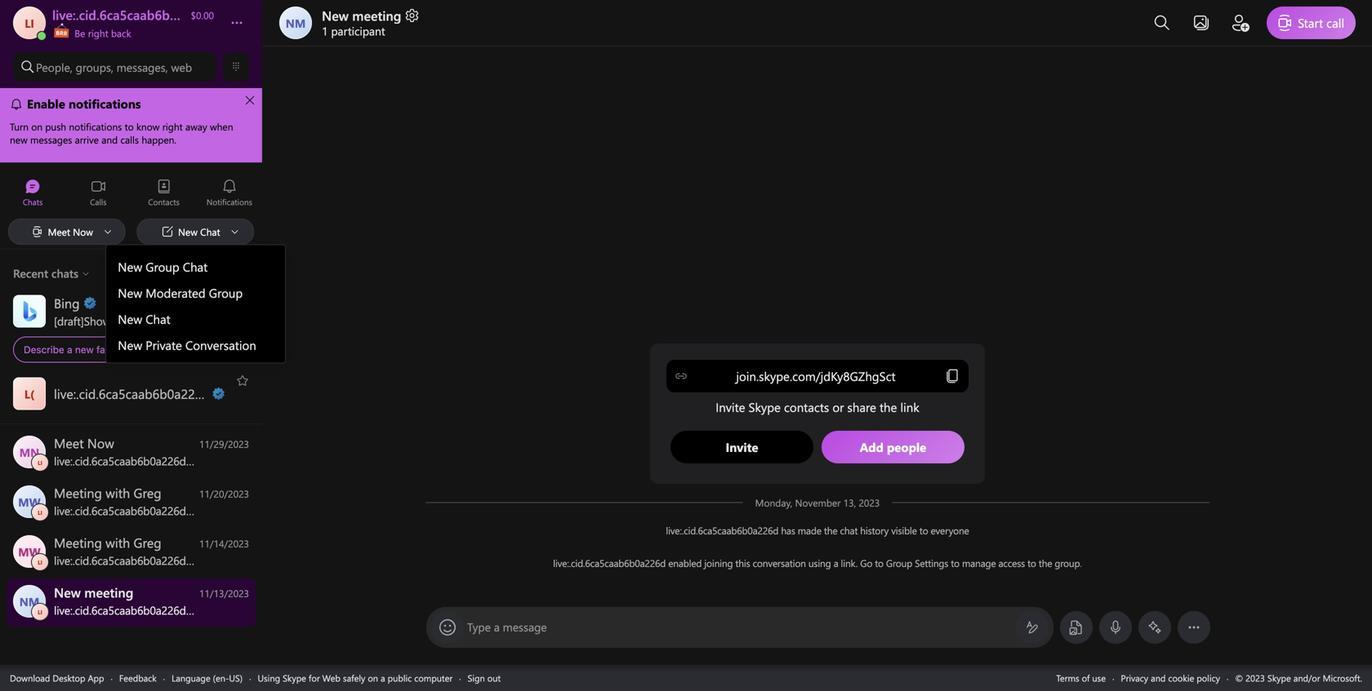 Task type: vqa. For each thing, say whether or not it's contained in the screenshot.
history
yes



Task type: describe. For each thing, give the bounding box(es) containing it.
be right back
[[72, 27, 131, 40]]

viral
[[132, 314, 152, 329]]

tiktok
[[205, 314, 236, 329]]

for
[[309, 673, 320, 685]]

download
[[10, 673, 50, 685]]

language
[[172, 673, 210, 685]]

of
[[1082, 673, 1090, 685]]

1 vertical spatial the
[[1039, 557, 1052, 570]]

policy
[[1197, 673, 1220, 685]]

groups,
[[76, 59, 113, 75]]

download desktop app link
[[10, 673, 104, 685]]

live:.cid.6ca5caab6b0a226d for enabled joining this conversation using a link. go to group settings to manage access to the group.
[[553, 557, 666, 570]]

language (en-us)
[[172, 673, 243, 685]]

group.
[[1055, 557, 1082, 570]]

feedback link
[[119, 673, 157, 685]]

a left public
[[381, 673, 385, 685]]

fashion
[[96, 344, 130, 356]]

describe
[[24, 344, 64, 356]]

access
[[999, 557, 1025, 570]]

people,
[[36, 59, 73, 75]]

type
[[467, 620, 491, 635]]

using
[[809, 557, 831, 570]]

settings
[[915, 557, 949, 570]]

new
[[75, 344, 94, 356]]

be right back button
[[52, 23, 214, 40]]

0 horizontal spatial on
[[190, 314, 202, 329]]

to right go
[[875, 557, 884, 570]]

sign out link
[[468, 673, 501, 685]]

conversation
[[753, 557, 806, 570]]

everyone
[[931, 524, 969, 537]]

and
[[1151, 673, 1166, 685]]

[draft]show me viral videos on tiktok
[[54, 314, 236, 329]]

me
[[114, 314, 129, 329]]

sign out
[[468, 673, 501, 685]]

go
[[860, 557, 873, 570]]

group
[[886, 557, 912, 570]]

desktop
[[53, 673, 85, 685]]

public
[[388, 673, 412, 685]]

sign
[[468, 673, 485, 685]]

new meeting button
[[322, 7, 420, 24]]

videos
[[155, 314, 187, 329]]

messages,
[[117, 59, 168, 75]]

new meeting
[[322, 7, 401, 24]]

privacy and cookie policy
[[1121, 673, 1220, 685]]

link.
[[841, 557, 858, 570]]

to right visible
[[920, 524, 928, 537]]

safely
[[343, 673, 365, 685]]

live:.cid.6ca5caab6b0a226d for has made the chat history visible to everyone
[[666, 524, 779, 537]]

chat
[[840, 524, 858, 537]]

describe a new fashion accessory
[[24, 344, 179, 356]]

live:.cid.6ca5caab6b0a226d has made the chat history visible to everyone
[[666, 524, 969, 537]]

meeting
[[352, 7, 401, 24]]

0 horizontal spatial the
[[824, 524, 838, 537]]

joining
[[704, 557, 733, 570]]

[draft]show
[[54, 314, 111, 329]]

web
[[171, 59, 192, 75]]

made
[[798, 524, 822, 537]]

language (en-us) link
[[172, 673, 243, 685]]



Task type: locate. For each thing, give the bounding box(es) containing it.
(en-
[[213, 673, 229, 685]]

people, groups, messages, web
[[36, 59, 192, 75]]

1 horizontal spatial on
[[368, 673, 378, 685]]

1 vertical spatial on
[[368, 673, 378, 685]]

on right safely
[[368, 673, 378, 685]]

0 vertical spatial on
[[190, 314, 202, 329]]

type a message
[[467, 620, 547, 635]]

to right access at the bottom
[[1028, 557, 1036, 570]]

a
[[67, 344, 72, 356], [834, 557, 838, 570], [494, 620, 500, 635], [381, 673, 385, 685]]

to right settings on the bottom of the page
[[951, 557, 960, 570]]

computer
[[414, 673, 453, 685]]

the left "chat"
[[824, 524, 838, 537]]

right
[[88, 27, 108, 40]]

new
[[322, 7, 349, 24]]

feedback
[[119, 673, 157, 685]]

terms of use
[[1056, 673, 1106, 685]]

a right type
[[494, 620, 500, 635]]

live:.cid.6ca5caab6b0a226d
[[666, 524, 779, 537], [553, 557, 666, 570]]

skype
[[283, 673, 306, 685]]

terms
[[1056, 673, 1080, 685]]

this
[[736, 557, 750, 570]]

privacy
[[1121, 673, 1149, 685]]

enabled
[[668, 557, 702, 570]]

use
[[1092, 673, 1106, 685]]

people, groups, messages, web button
[[13, 52, 216, 82]]

the left group.
[[1039, 557, 1052, 570]]

history
[[860, 524, 889, 537]]

manage
[[962, 557, 996, 570]]

the
[[824, 524, 838, 537], [1039, 557, 1052, 570]]

be
[[75, 27, 85, 40]]

live:.cid.6ca5caab6b0a226d left 'enabled'
[[553, 557, 666, 570]]

web
[[322, 673, 341, 685]]

accessory
[[132, 344, 179, 356]]

Type a message text field
[[468, 620, 1013, 637]]

us)
[[229, 673, 243, 685]]

download desktop app
[[10, 673, 104, 685]]

a left new
[[67, 344, 72, 356]]

using skype for web safely on a public computer
[[258, 673, 453, 685]]

visible
[[891, 524, 917, 537]]

live:.cid.6ca5caab6b0a226d enabled joining this conversation using a link. go to group settings to manage access to the group.
[[553, 557, 1082, 570]]

1 vertical spatial live:.cid.6ca5caab6b0a226d
[[553, 557, 666, 570]]

on left tiktok
[[190, 314, 202, 329]]

app
[[88, 673, 104, 685]]

has
[[781, 524, 795, 537]]

tab list
[[0, 172, 262, 216]]

back
[[111, 27, 131, 40]]

menu
[[106, 250, 285, 363]]

1 horizontal spatial the
[[1039, 557, 1052, 570]]

terms of use link
[[1056, 673, 1106, 685]]

a left link.
[[834, 557, 838, 570]]

0 vertical spatial live:.cid.6ca5caab6b0a226d
[[666, 524, 779, 537]]

message
[[503, 620, 547, 635]]

on
[[190, 314, 202, 329], [368, 673, 378, 685]]

to
[[920, 524, 928, 537], [875, 557, 884, 570], [951, 557, 960, 570], [1028, 557, 1036, 570]]

using
[[258, 673, 280, 685]]

using skype for web safely on a public computer link
[[258, 673, 453, 685]]

cookie
[[1168, 673, 1194, 685]]

live:.cid.6ca5caab6b0a226d up 'joining'
[[666, 524, 779, 537]]

out
[[487, 673, 501, 685]]

privacy and cookie policy link
[[1121, 673, 1220, 685]]

0 vertical spatial the
[[824, 524, 838, 537]]



